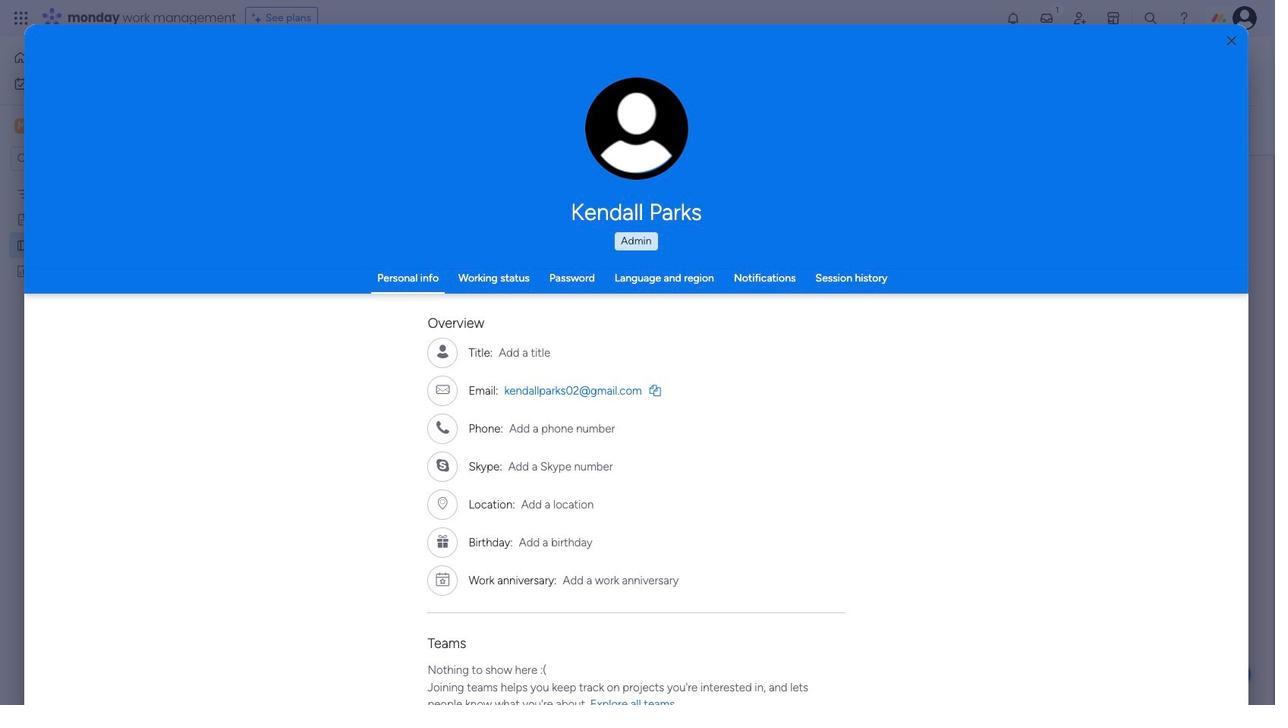 Task type: vqa. For each thing, say whether or not it's contained in the screenshot.
'Public board' image
yes



Task type: describe. For each thing, give the bounding box(es) containing it.
private board image
[[16, 212, 30, 226]]

1 image
[[1051, 1, 1064, 18]]

Choose a date date field
[[536, 490, 939, 519]]

see plans image
[[252, 10, 266, 27]]

invite members image
[[1073, 11, 1088, 26]]

notifications image
[[1006, 11, 1021, 26]]

1 group from the top
[[536, 274, 939, 362]]

collapse image
[[1238, 125, 1250, 137]]

3 group from the top
[[536, 450, 939, 532]]

monday marketplace image
[[1106, 11, 1121, 26]]

search everything image
[[1143, 11, 1159, 26]]

2 group from the top
[[536, 362, 939, 450]]

workspace selection element
[[14, 117, 127, 137]]

Search in workspace field
[[32, 150, 127, 167]]

0 vertical spatial option
[[9, 46, 184, 70]]

close image
[[1227, 35, 1237, 47]]

2 vertical spatial option
[[0, 180, 194, 183]]

workspace image
[[14, 118, 30, 134]]



Task type: locate. For each thing, give the bounding box(es) containing it.
kendall parks image
[[1233, 6, 1257, 30]]

help image
[[1177, 11, 1192, 26]]

list box
[[0, 177, 194, 489]]

name text field
[[536, 314, 939, 344]]

tab
[[329, 81, 387, 106]]

form form
[[201, 156, 1274, 705]]

public dashboard image
[[16, 263, 30, 278]]

option
[[9, 46, 184, 70], [9, 71, 184, 96], [0, 180, 194, 183]]

copied! image
[[650, 385, 661, 396]]

group
[[536, 274, 939, 362], [536, 362, 939, 450], [536, 450, 939, 532]]

public board image
[[16, 238, 30, 252]]

select product image
[[14, 11, 29, 26]]

update feed image
[[1039, 11, 1055, 26]]

1 vertical spatial option
[[9, 71, 184, 96]]



